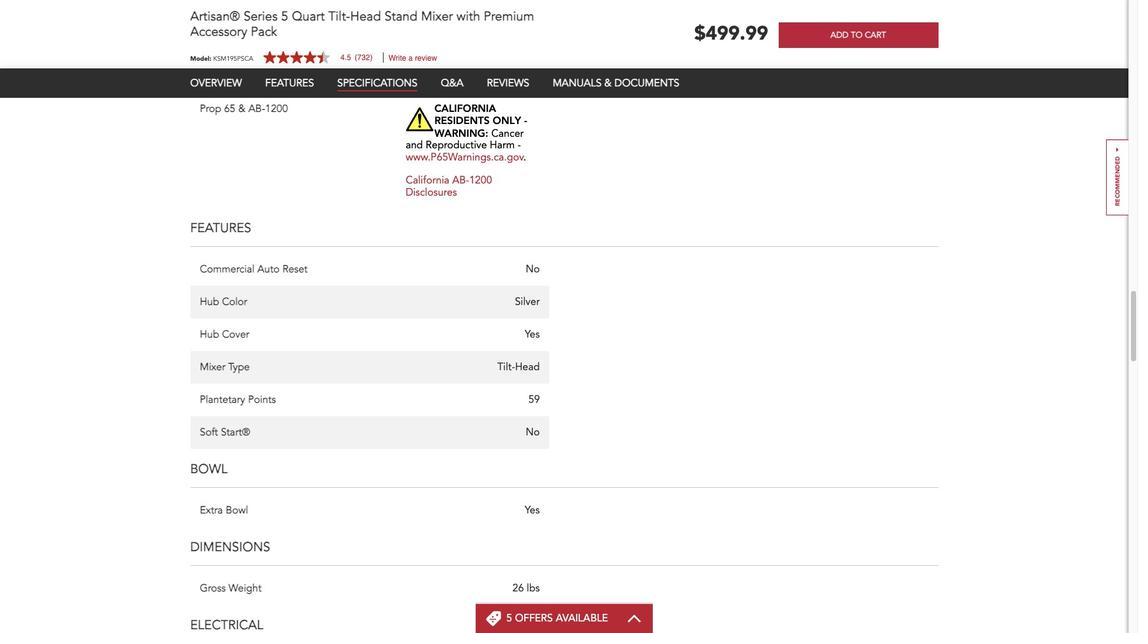 Task type: locate. For each thing, give the bounding box(es) containing it.
commercial
[[200, 262, 255, 277]]

4.5
[[341, 53, 351, 62]]

no down the 59 at the left bottom
[[526, 426, 540, 440]]

premium
[[484, 8, 534, 25]]

www.p65warnings.ca.gov
[[406, 150, 524, 164]]

head left stand
[[350, 8, 381, 25]]

59
[[529, 393, 540, 407]]

head up the 59 at the left bottom
[[515, 360, 540, 374]]

1 horizontal spatial features
[[265, 76, 314, 90]]

specifications link
[[337, 76, 418, 91]]

certifications
[[190, 59, 291, 76]]

bowl right extra
[[226, 504, 248, 518]]

1 vertical spatial no
[[526, 426, 540, 440]]

prop 65 & ab-1200
[[200, 102, 288, 116]]

-
[[524, 114, 528, 127], [518, 138, 521, 152]]

to
[[851, 29, 863, 41]]

commercial auto reset
[[200, 262, 308, 277]]

offers
[[515, 612, 553, 626]]

ab- right the 65 on the left top of the page
[[248, 102, 265, 116]]

california ab-1200 disclosures
[[406, 174, 492, 199]]

color
[[222, 295, 247, 309]]

1 horizontal spatial -
[[524, 114, 528, 127]]

0 vertical spatial -
[[524, 114, 528, 127]]

0 vertical spatial hub
[[200, 295, 219, 309]]

tilt-
[[328, 8, 350, 25], [498, 360, 515, 374]]

california residents only - warning:
[[435, 101, 528, 139]]

1 vertical spatial hub
[[200, 328, 219, 342]]

1 horizontal spatial ab-
[[452, 174, 470, 188]]

1 horizontal spatial &
[[605, 76, 612, 90]]

1 vertical spatial mixer
[[200, 360, 226, 374]]

series
[[244, 8, 278, 25]]

.
[[524, 150, 526, 164]]

mixer left type
[[200, 360, 226, 374]]

write a review button
[[389, 54, 437, 63]]

1200 down features link
[[265, 102, 288, 116]]

0 vertical spatial yes
[[525, 328, 540, 342]]

with
[[457, 8, 480, 25]]

1 no from the top
[[526, 262, 540, 277]]

5 inside "artisan® series 5 quart tilt-head stand mixer with premium accessory pack"
[[281, 8, 288, 25]]

- right only
[[524, 114, 528, 127]]

harm
[[490, 138, 515, 152]]

manuals
[[553, 76, 602, 90]]

hub for hub color
[[200, 295, 219, 309]]

features up 'prop 65 & ab-1200'
[[265, 76, 314, 90]]

bowl
[[190, 461, 228, 478], [226, 504, 248, 518]]

0 vertical spatial 1200
[[265, 102, 288, 116]]

a
[[409, 54, 413, 63]]

hub cover
[[200, 328, 249, 342]]

bowl down soft
[[190, 461, 228, 478]]

ab-
[[248, 102, 265, 116], [452, 174, 470, 188]]

reviews link
[[487, 76, 530, 90]]

ab- down www.p65warnings.ca.gov
[[452, 174, 470, 188]]

dimensions
[[190, 539, 270, 556]]

start®
[[221, 426, 250, 440]]

stand
[[385, 8, 418, 25]]

0 horizontal spatial tilt-
[[328, 8, 350, 25]]

auto
[[258, 262, 280, 277]]

mixer
[[421, 8, 453, 25], [200, 360, 226, 374]]

0 vertical spatial head
[[350, 8, 381, 25]]

only
[[493, 114, 521, 127]]

overview
[[190, 76, 242, 90]]

2 no from the top
[[526, 426, 540, 440]]

0 vertical spatial ab-
[[248, 102, 265, 116]]

 image
[[406, 102, 435, 136]]

write
[[389, 54, 407, 63]]

1 vertical spatial 5
[[507, 612, 512, 626]]

artisan® series 5 quart tilt-head stand mixer with premium accessory pack
[[190, 8, 534, 40]]

reset
[[283, 262, 308, 277]]

ksm195psca
[[213, 54, 253, 63]]

5 left quart at the top left of page
[[281, 8, 288, 25]]

0 horizontal spatial -
[[518, 138, 521, 152]]

head inside "artisan® series 5 quart tilt-head stand mixer with premium accessory pack"
[[350, 8, 381, 25]]

1 yes from the top
[[525, 328, 540, 342]]

no for soft start®
[[526, 426, 540, 440]]

hub color
[[200, 295, 247, 309]]

cancer
[[492, 127, 524, 141]]

tilt-head
[[498, 360, 540, 374]]

recommendations image
[[1107, 139, 1130, 215]]

hub left cover
[[200, 328, 219, 342]]

gross weight
[[200, 582, 262, 596]]

0 vertical spatial &
[[605, 76, 612, 90]]

plantetary
[[200, 393, 245, 407]]

extra
[[200, 504, 223, 518]]

hub left color
[[200, 295, 219, 309]]

yes for hub cover
[[525, 328, 540, 342]]

mixer left with
[[421, 8, 453, 25]]

& right the 65 on the left top of the page
[[238, 102, 246, 116]]

1 horizontal spatial head
[[515, 360, 540, 374]]

1 vertical spatial -
[[518, 138, 521, 152]]

review
[[415, 54, 437, 63]]

1 vertical spatial features
[[190, 220, 251, 237]]

26 lbs
[[513, 582, 540, 596]]

1 vertical spatial yes
[[525, 504, 540, 518]]

0 horizontal spatial ab-
[[248, 102, 265, 116]]

65
[[224, 102, 236, 116]]

0 vertical spatial tilt-
[[328, 8, 350, 25]]

1 vertical spatial &
[[238, 102, 246, 116]]

no
[[526, 262, 540, 277], [526, 426, 540, 440]]

& right manuals
[[605, 76, 612, 90]]

&
[[605, 76, 612, 90], [238, 102, 246, 116]]

no for commercial auto reset
[[526, 262, 540, 277]]

- left .
[[518, 138, 521, 152]]

type
[[228, 360, 250, 374]]

specifications
[[337, 76, 418, 90]]

0 horizontal spatial 5
[[281, 8, 288, 25]]

2 hub from the top
[[200, 328, 219, 342]]

silver
[[515, 295, 540, 309]]

0 horizontal spatial head
[[350, 8, 381, 25]]

5 left offers
[[507, 612, 512, 626]]

reproductive
[[426, 138, 487, 152]]

1 vertical spatial ab-
[[452, 174, 470, 188]]

5
[[281, 8, 288, 25], [507, 612, 512, 626]]

0 vertical spatial no
[[526, 262, 540, 277]]

2 yes from the top
[[525, 504, 540, 518]]

1 vertical spatial 1200
[[470, 174, 492, 188]]

manuals & documents
[[553, 76, 680, 90]]

1 horizontal spatial tilt-
[[498, 360, 515, 374]]

extra bowl
[[200, 504, 248, 518]]

gross
[[200, 582, 226, 596]]

1 hub from the top
[[200, 295, 219, 309]]

1 horizontal spatial mixer
[[421, 8, 453, 25]]

no up the silver
[[526, 262, 540, 277]]

0 vertical spatial 5
[[281, 8, 288, 25]]

mixer inside "artisan® series 5 quart tilt-head stand mixer with premium accessory pack"
[[421, 8, 453, 25]]

0 vertical spatial bowl
[[190, 461, 228, 478]]

0 vertical spatial mixer
[[421, 8, 453, 25]]

head
[[350, 8, 381, 25], [515, 360, 540, 374]]

1200
[[265, 102, 288, 116], [470, 174, 492, 188]]

yes
[[525, 328, 540, 342], [525, 504, 540, 518]]

hub
[[200, 295, 219, 309], [200, 328, 219, 342]]

1 horizontal spatial 1200
[[470, 174, 492, 188]]

accessory
[[190, 23, 247, 40]]

add to cart
[[831, 29, 887, 41]]

$499.99
[[695, 21, 769, 47]]

manuals & documents link
[[553, 76, 680, 90]]

1200 down www.p65warnings.ca.gov link
[[470, 174, 492, 188]]

1 vertical spatial bowl
[[226, 504, 248, 518]]

features up commercial
[[190, 220, 251, 237]]



Task type: describe. For each thing, give the bounding box(es) containing it.
residents
[[435, 114, 490, 127]]

artisan®
[[190, 8, 240, 25]]

quart
[[292, 8, 325, 25]]

1 vertical spatial head
[[515, 360, 540, 374]]

www.p65warnings.ca.gov link
[[406, 150, 524, 164]]

ab- inside california ab-1200 disclosures
[[452, 174, 470, 188]]

mixer type
[[200, 360, 250, 374]]

model: ksm195psca
[[190, 54, 253, 63]]

prop
[[200, 102, 221, 116]]

plantetary points
[[200, 393, 276, 407]]

yes for extra bowl
[[525, 504, 540, 518]]

q&a
[[441, 76, 464, 90]]

cancer and reproductive harm - www.p65warnings.ca.gov .
[[406, 127, 526, 164]]

disclosures
[[406, 185, 457, 199]]

cart
[[865, 29, 887, 41]]

0 horizontal spatial 1200
[[265, 102, 288, 116]]

overview link
[[190, 76, 242, 90]]

write a review
[[389, 54, 437, 63]]

1 horizontal spatial 5
[[507, 612, 512, 626]]

0 horizontal spatial mixer
[[200, 360, 226, 374]]

features link
[[265, 76, 314, 90]]

and
[[406, 138, 423, 152]]

4.5 (732)
[[341, 53, 373, 62]]

1200 inside california ab-1200 disclosures
[[470, 174, 492, 188]]

- inside cancer and reproductive harm - www.p65warnings.ca.gov .
[[518, 138, 521, 152]]

soft
[[200, 426, 218, 440]]

weight
[[229, 582, 262, 596]]

cover
[[222, 328, 249, 342]]

california
[[435, 101, 496, 115]]

tilt- inside "artisan® series 5 quart tilt-head stand mixer with premium accessory pack"
[[328, 8, 350, 25]]

available
[[556, 612, 608, 626]]

0 vertical spatial features
[[265, 76, 314, 90]]

warning:
[[435, 126, 489, 139]]

0 horizontal spatial features
[[190, 220, 251, 237]]

1 vertical spatial tilt-
[[498, 360, 515, 374]]

pack
[[251, 23, 277, 40]]

5 offers available
[[507, 612, 608, 626]]

california
[[406, 174, 450, 188]]

0 horizontal spatial &
[[238, 102, 246, 116]]

model:
[[190, 54, 212, 63]]

26
[[513, 582, 524, 596]]

add
[[831, 29, 849, 41]]

add to cart button
[[779, 22, 939, 48]]

points
[[248, 393, 276, 407]]

q&a link
[[441, 76, 464, 90]]

(732)
[[355, 53, 373, 62]]

- inside california residents only - warning:
[[524, 114, 528, 127]]

california ab-1200 disclosures link
[[406, 174, 492, 199]]

soft start®
[[200, 426, 250, 440]]

reviews
[[487, 76, 530, 90]]

documents
[[615, 76, 680, 90]]

hub for hub cover
[[200, 328, 219, 342]]

lbs
[[527, 582, 540, 596]]



Task type: vqa. For each thing, say whether or not it's contained in the screenshot.
top Head
yes



